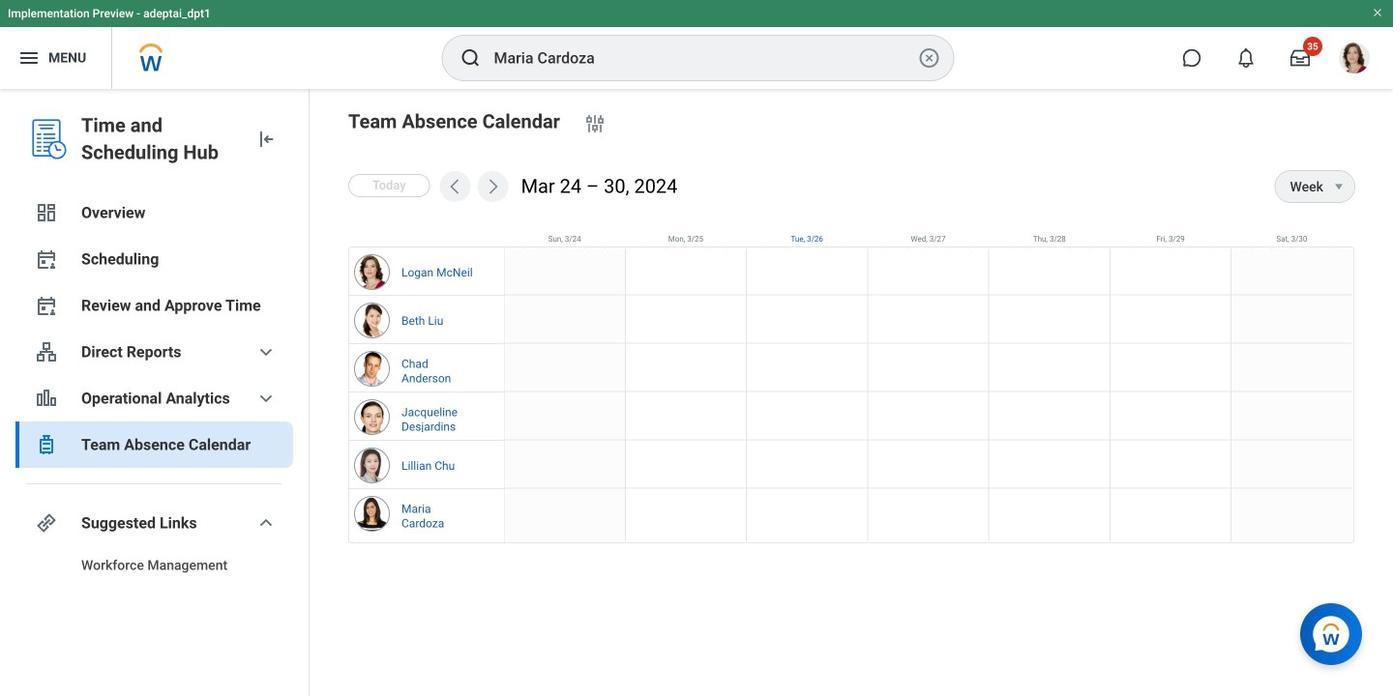 Task type: vqa. For each thing, say whether or not it's contained in the screenshot.
Consulting to the bottom
no



Task type: locate. For each thing, give the bounding box(es) containing it.
0 vertical spatial calendar user solid image
[[35, 248, 58, 271]]

profile logan mcneil image
[[1339, 43, 1370, 77]]

inbox large image
[[1291, 48, 1310, 68]]

calendar user solid image up view team image
[[35, 294, 58, 317]]

time and scheduling hub element
[[81, 112, 239, 166]]

link image
[[35, 512, 58, 535]]

caret down image
[[1327, 179, 1351, 194]]

dashboard image
[[35, 201, 58, 224]]

x circle image
[[918, 46, 941, 70]]

calendar user solid image down dashboard icon
[[35, 248, 58, 271]]

search image
[[459, 46, 482, 70]]

banner
[[0, 0, 1393, 89]]

chevron down small image
[[254, 512, 278, 535]]

close environment banner image
[[1372, 7, 1384, 18]]

1 vertical spatial calendar user solid image
[[35, 294, 58, 317]]

calendar user solid image
[[35, 248, 58, 271], [35, 294, 58, 317]]

change selection image
[[583, 112, 607, 135]]

navigation pane region
[[0, 89, 310, 697]]

chevron right image
[[483, 177, 503, 196]]



Task type: describe. For each thing, give the bounding box(es) containing it.
Search Workday  search field
[[494, 37, 914, 79]]

task timeoff image
[[35, 433, 58, 457]]

1 calendar user solid image from the top
[[35, 248, 58, 271]]

chevron left image
[[446, 177, 465, 196]]

view team image
[[35, 341, 58, 364]]

chart image
[[35, 387, 58, 410]]

notifications large image
[[1236, 48, 1256, 68]]

transformation import image
[[254, 128, 278, 151]]

2 calendar user solid image from the top
[[35, 294, 58, 317]]

justify image
[[17, 46, 41, 70]]



